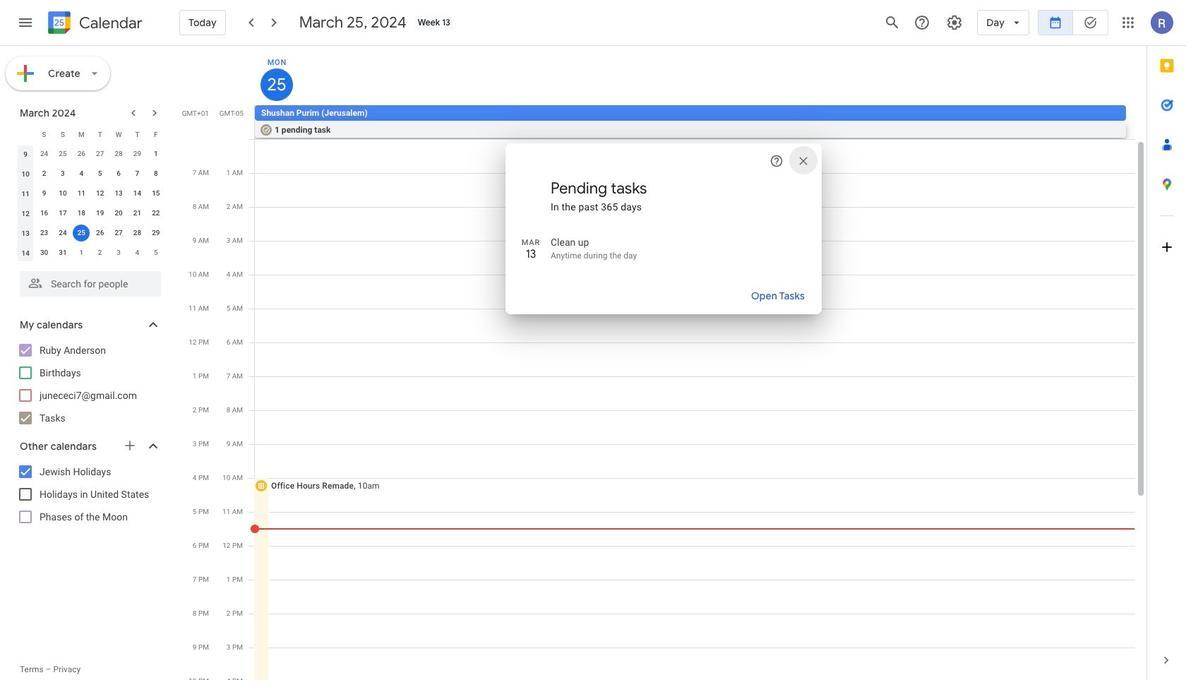 Task type: vqa. For each thing, say whether or not it's contained in the screenshot.
the rightmost the October
no



Task type: locate. For each thing, give the bounding box(es) containing it.
31 element
[[54, 244, 71, 261]]

row group
[[16, 144, 165, 263]]

29 element
[[147, 225, 164, 242]]

heading
[[76, 14, 143, 31]]

tab list
[[1148, 46, 1187, 641]]

26 element
[[92, 225, 109, 242]]

None search field
[[0, 266, 175, 297]]

28 element
[[129, 225, 146, 242]]

25, today element
[[73, 225, 90, 242]]

14 element
[[129, 185, 146, 202]]

16 element
[[36, 205, 53, 222]]

monday, march 25, today element
[[261, 69, 293, 101]]

30 element
[[36, 244, 53, 261]]

3 element
[[54, 165, 71, 182]]

main drawer image
[[17, 14, 34, 31]]

24 element
[[54, 225, 71, 242]]

5 element
[[92, 165, 109, 182]]

10 element
[[54, 185, 71, 202]]

settings menu image
[[947, 14, 964, 31]]

13 element
[[110, 185, 127, 202]]

cell
[[255, 105, 1135, 139], [250, 139, 1136, 680], [72, 223, 91, 243]]

cell inside row group
[[72, 223, 91, 243]]

21 element
[[129, 205, 146, 222]]

add other calendars image
[[123, 439, 137, 453]]

22 element
[[147, 205, 164, 222]]

april 3 element
[[110, 244, 127, 261]]

february 29 element
[[129, 146, 146, 162]]

27 element
[[110, 225, 127, 242]]

my calendars list
[[3, 339, 175, 429]]

2 element
[[36, 165, 53, 182]]

april 4 element
[[129, 244, 146, 261]]

column header
[[16, 124, 35, 144]]

column header inside march 2024 grid
[[16, 124, 35, 144]]

row
[[249, 105, 1147, 139], [16, 124, 165, 144], [249, 139, 1136, 680], [16, 144, 165, 164], [16, 164, 165, 184], [16, 184, 165, 203], [16, 203, 165, 223], [16, 223, 165, 243], [16, 243, 165, 263]]

grid
[[181, 46, 1147, 680]]



Task type: describe. For each thing, give the bounding box(es) containing it.
8 element
[[147, 165, 164, 182]]

row group inside march 2024 grid
[[16, 144, 165, 263]]

april 5 element
[[147, 244, 164, 261]]

23 element
[[36, 225, 53, 242]]

february 26 element
[[73, 146, 90, 162]]

other calendars list
[[3, 461, 175, 528]]

1 element
[[147, 146, 164, 162]]

19 element
[[92, 205, 109, 222]]

february 24 element
[[36, 146, 53, 162]]

february 28 element
[[110, 146, 127, 162]]

heading inside calendar "element"
[[76, 14, 143, 31]]

calendar element
[[45, 8, 143, 40]]

february 25 element
[[54, 146, 71, 162]]

Search for people text field
[[28, 271, 153, 297]]

february 27 element
[[92, 146, 109, 162]]

15 element
[[147, 185, 164, 202]]

6 element
[[110, 165, 127, 182]]

17 element
[[54, 205, 71, 222]]

18 element
[[73, 205, 90, 222]]

april 1 element
[[73, 244, 90, 261]]

12 element
[[92, 185, 109, 202]]

7 element
[[129, 165, 146, 182]]

4 element
[[73, 165, 90, 182]]

march 2024 grid
[[13, 124, 165, 263]]

clean up , march 13. list item
[[506, 231, 852, 266]]

9 element
[[36, 185, 53, 202]]

20 element
[[110, 205, 127, 222]]

11 element
[[73, 185, 90, 202]]

april 2 element
[[92, 244, 109, 261]]



